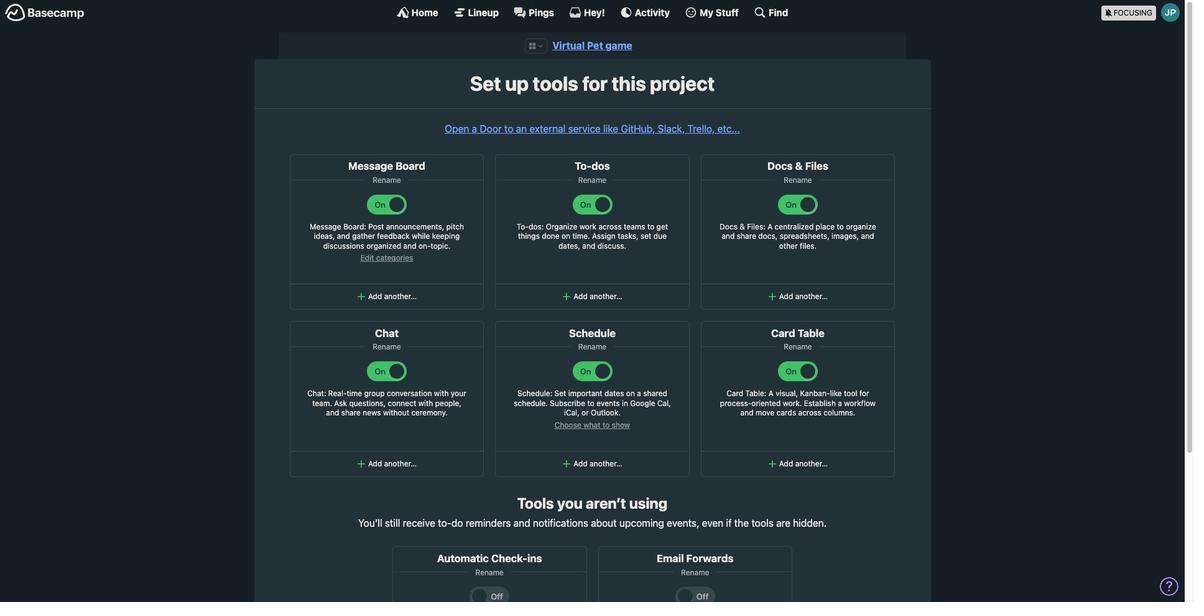 Task type: locate. For each thing, give the bounding box(es) containing it.
in
[[622, 399, 628, 408]]

another… down categories
[[384, 292, 417, 301]]

dos:
[[529, 222, 544, 231]]

0 vertical spatial &
[[796, 160, 803, 172]]

to- down service
[[575, 160, 592, 172]]

and down process-
[[741, 408, 754, 418]]

rename link up visual,
[[780, 339, 816, 356]]

to-
[[438, 518, 452, 529]]

across inside card table: a visual, kanban-like tool for process-oriented work. establish a workflow and move cards across columns.
[[799, 408, 822, 418]]

1 vertical spatial like
[[830, 389, 842, 398]]

for up workflow
[[860, 389, 870, 398]]

1 horizontal spatial for
[[860, 389, 870, 398]]

add another… link for docs & files
[[704, 287, 892, 307]]

and down while
[[404, 241, 417, 251]]

1 horizontal spatial set
[[555, 389, 567, 398]]

add for to-dos
[[574, 292, 588, 301]]

rename down table
[[784, 343, 812, 352]]

events,
[[667, 518, 700, 529]]

share down the ask
[[341, 408, 361, 418]]

card
[[772, 327, 796, 339], [727, 389, 744, 398]]

another… for docs & files
[[796, 292, 828, 301]]

visual,
[[776, 389, 798, 398]]

teams
[[624, 222, 646, 231]]

rename link left ins
[[472, 564, 508, 581]]

across up assign
[[599, 222, 622, 231]]

a up google on the bottom
[[637, 389, 641, 398]]

0 vertical spatial docs
[[768, 160, 793, 172]]

1 vertical spatial docs
[[720, 222, 738, 231]]

hey!
[[584, 7, 605, 18]]

rename down files
[[784, 176, 812, 185]]

add another… link
[[293, 287, 481, 307], [499, 287, 687, 307], [704, 287, 892, 307], [293, 454, 481, 474], [499, 454, 687, 474], [704, 454, 892, 474]]

0 horizontal spatial docs
[[720, 222, 738, 231]]

0 vertical spatial card
[[772, 327, 796, 339]]

0 horizontal spatial on
[[562, 232, 571, 241]]

like inside card table: a visual, kanban-like tool for process-oriented work. establish a workflow and move cards across columns.
[[830, 389, 842, 398]]

0 vertical spatial for
[[583, 72, 608, 95]]

0 vertical spatial across
[[599, 222, 622, 231]]

and
[[337, 232, 350, 241], [722, 232, 735, 241], [861, 232, 875, 241], [404, 241, 417, 251], [583, 241, 596, 251], [326, 408, 339, 418], [741, 408, 754, 418], [514, 518, 531, 529]]

to up set on the right top of the page
[[648, 222, 655, 231]]

to up "images,"
[[837, 222, 844, 231]]

add another… down without
[[368, 459, 417, 468]]

to- inside to-dos: organize work across teams to get things done on time. assign tasks, set due dates, and discuss.
[[517, 222, 529, 231]]

board:
[[343, 222, 366, 231]]

chat
[[375, 327, 399, 339]]

rename down forwards
[[681, 568, 710, 577]]

1 vertical spatial across
[[799, 408, 822, 418]]

rename down board
[[373, 176, 401, 185]]

1 horizontal spatial like
[[830, 389, 842, 398]]

a up columns.
[[838, 399, 842, 408]]

another… down cards
[[796, 459, 828, 468]]

share down files:
[[737, 232, 757, 241]]

0 horizontal spatial share
[[341, 408, 361, 418]]

rename link for message board
[[369, 172, 405, 189]]

across down establish
[[799, 408, 822, 418]]

& left files
[[796, 160, 803, 172]]

card up process-
[[727, 389, 744, 398]]

a
[[472, 123, 477, 134], [637, 389, 641, 398], [838, 399, 842, 408]]

like left tool
[[830, 389, 842, 398]]

to- up things
[[517, 222, 529, 231]]

service
[[568, 123, 601, 134]]

message for board
[[348, 160, 393, 172]]

establish
[[804, 399, 836, 408]]

add down news
[[368, 459, 382, 468]]

message inside message board: post announcements, pitch ideas, and gather feedback while keeping discussions organized and on-topic. edit categories
[[310, 222, 341, 231]]

1 horizontal spatial across
[[799, 408, 822, 418]]

card table rename
[[772, 327, 825, 352]]

message inside message board rename
[[348, 160, 393, 172]]

docs
[[768, 160, 793, 172], [720, 222, 738, 231]]

add down cards
[[780, 459, 794, 468]]

docs inside docs & files rename
[[768, 160, 793, 172]]

to- for dos
[[575, 160, 592, 172]]

0 vertical spatial to-
[[575, 160, 592, 172]]

rename link up the 'group'
[[369, 339, 405, 356]]

with up ceremony.
[[419, 399, 433, 408]]

1 horizontal spatial &
[[796, 160, 803, 172]]

add another… link for chat
[[293, 454, 481, 474]]

0 vertical spatial share
[[737, 232, 757, 241]]

rename link up important
[[575, 339, 611, 356]]

another… up schedule
[[590, 292, 623, 301]]

a inside card table: a visual, kanban-like tool for process-oriented work. establish a workflow and move cards across columns.
[[769, 389, 774, 398]]

& inside docs & files rename
[[796, 160, 803, 172]]

1 vertical spatial on
[[626, 389, 635, 398]]

card inside card table: a visual, kanban-like tool for process-oriented work. establish a workflow and move cards across columns.
[[727, 389, 744, 398]]

schedule rename
[[569, 327, 616, 352]]

rename down schedule
[[579, 343, 607, 352]]

add another… link down without
[[293, 454, 481, 474]]

rename link up post
[[369, 172, 405, 189]]

for inside card table: a visual, kanban-like tool for process-oriented work. establish a workflow and move cards across columns.
[[860, 389, 870, 398]]

add up card table rename
[[780, 292, 794, 301]]

1 vertical spatial card
[[727, 389, 744, 398]]

1 horizontal spatial message
[[348, 160, 393, 172]]

on inside to-dos: organize work across teams to get things done on time. assign tasks, set due dates, and discuss.
[[562, 232, 571, 241]]

1 horizontal spatial on
[[626, 389, 635, 398]]

0 horizontal spatial across
[[599, 222, 622, 231]]

project
[[650, 72, 715, 95]]

organize
[[546, 222, 578, 231]]

add another… link up chat
[[293, 287, 481, 307]]

a left door
[[472, 123, 477, 134]]

add up schedule
[[574, 292, 588, 301]]

2 horizontal spatial a
[[838, 399, 842, 408]]

my
[[700, 7, 714, 18]]

and inside to-dos: organize work across teams to get things done on time. assign tasks, set due dates, and discuss.
[[583, 241, 596, 251]]

1 vertical spatial message
[[310, 222, 341, 231]]

add for chat
[[368, 459, 382, 468]]

add another… up table
[[780, 292, 828, 301]]

add another… link up table
[[704, 287, 892, 307]]

chat rename
[[373, 327, 401, 352]]

rename inside the automatic check-ins rename
[[476, 568, 504, 577]]

1 horizontal spatial a
[[637, 389, 641, 398]]

set up subscribe
[[555, 389, 567, 398]]

0 vertical spatial a
[[768, 222, 773, 231]]

rename link up work
[[575, 172, 611, 189]]

1 vertical spatial tools
[[752, 518, 774, 529]]

1 horizontal spatial share
[[737, 232, 757, 241]]

with up people, on the bottom
[[434, 389, 449, 398]]

card left table
[[772, 327, 796, 339]]

docs,
[[759, 232, 778, 241]]

process-
[[720, 399, 752, 408]]

1 horizontal spatial card
[[772, 327, 796, 339]]

james peterson image
[[1162, 3, 1180, 22]]

0 horizontal spatial &
[[740, 222, 745, 231]]

0 horizontal spatial card
[[727, 389, 744, 398]]

docs left files:
[[720, 222, 738, 231]]

rename link down the events, at right
[[678, 564, 713, 581]]

add another… link down cards
[[704, 454, 892, 474]]

add another… for card
[[780, 459, 828, 468]]

docs for files:
[[720, 222, 738, 231]]

an
[[516, 123, 527, 134]]

move
[[756, 408, 775, 418]]

trello,
[[688, 123, 715, 134]]

a
[[768, 222, 773, 231], [769, 389, 774, 398]]

things
[[518, 232, 540, 241]]

1 vertical spatial share
[[341, 408, 361, 418]]

lineup link
[[453, 6, 499, 19]]

and inside chat: real-time group conversation with your team. ask questions, connect with people, and share news without ceremony.
[[326, 408, 339, 418]]

tools left are
[[752, 518, 774, 529]]

on up "dates,"
[[562, 232, 571, 241]]

message left board
[[348, 160, 393, 172]]

to- for dos:
[[517, 222, 529, 231]]

even
[[702, 518, 724, 529]]

open a door to an external service like github, slack, trello, etc...
[[445, 123, 740, 134]]

on
[[562, 232, 571, 241], [626, 389, 635, 398]]

forwards
[[687, 552, 734, 565]]

and down the ask
[[326, 408, 339, 418]]

1 horizontal spatial tools
[[752, 518, 774, 529]]

and down organize
[[861, 232, 875, 241]]

images,
[[832, 232, 859, 241]]

0 horizontal spatial for
[[583, 72, 608, 95]]

on up in
[[626, 389, 635, 398]]

tool
[[844, 389, 858, 398]]

1 horizontal spatial with
[[434, 389, 449, 398]]

message board rename
[[348, 160, 426, 185]]

1 horizontal spatial docs
[[768, 160, 793, 172]]

topic.
[[431, 241, 451, 251]]

1 vertical spatial a
[[769, 389, 774, 398]]

to inside docs & files: a centralized place to organize and share docs, spreadsheets, images, and other files.
[[837, 222, 844, 231]]

hidden.
[[793, 518, 827, 529]]

and down tools
[[514, 518, 531, 529]]

your
[[451, 389, 467, 398]]

and inside tools you aren't using you'll still receive to-do reminders and notifications about upcoming events, even if the tools are hidden.
[[514, 518, 531, 529]]

to- inside to-dos rename
[[575, 160, 592, 172]]

0 vertical spatial tools
[[533, 72, 578, 95]]

find button
[[754, 6, 789, 19]]

to inside to-dos: organize work across teams to get things done on time. assign tasks, set due dates, and discuss.
[[648, 222, 655, 231]]

for
[[583, 72, 608, 95], [860, 389, 870, 398]]

a inside schedule: set important dates on a shared schedule. subscribe to events in google cal, ical, or outlook. choose what to show
[[637, 389, 641, 398]]

add another… up schedule
[[574, 292, 623, 301]]

0 vertical spatial message
[[348, 160, 393, 172]]

rename link up 'centralized'
[[780, 172, 816, 189]]

virtual
[[553, 40, 585, 51]]

rename inside "email forwards rename"
[[681, 568, 710, 577]]

rename link for chat
[[369, 339, 405, 356]]

rename link for docs & files
[[780, 172, 816, 189]]

0 horizontal spatial like
[[604, 123, 619, 134]]

card for table:
[[727, 389, 744, 398]]

& left files:
[[740, 222, 745, 231]]

email
[[657, 552, 684, 565]]

on inside schedule: set important dates on a shared schedule. subscribe to events in google cal, ical, or outlook. choose what to show
[[626, 389, 635, 398]]

a up docs,
[[768, 222, 773, 231]]

work.
[[783, 399, 802, 408]]

docs inside docs & files: a centralized place to organize and share docs, spreadsheets, images, and other files.
[[720, 222, 738, 231]]

a up "oriented"
[[769, 389, 774, 398]]

and left docs,
[[722, 232, 735, 241]]

team.
[[312, 399, 332, 408]]

set up tools for this project
[[470, 72, 715, 95]]

add another… link up schedule
[[499, 287, 687, 307]]

rename link
[[369, 172, 405, 189], [575, 172, 611, 189], [780, 172, 816, 189], [369, 339, 405, 356], [575, 339, 611, 356], [780, 339, 816, 356], [472, 564, 508, 581], [678, 564, 713, 581]]

rename down check-
[[476, 568, 504, 577]]

and down time.
[[583, 241, 596, 251]]

add another… for to-
[[574, 292, 623, 301]]

schedule:
[[518, 389, 553, 398]]

time.
[[573, 232, 590, 241]]

events
[[597, 399, 620, 408]]

set left up
[[470, 72, 501, 95]]

1 vertical spatial &
[[740, 222, 745, 231]]

0 vertical spatial on
[[562, 232, 571, 241]]

set inside schedule: set important dates on a shared schedule. subscribe to events in google cal, ical, or outlook. choose what to show
[[555, 389, 567, 398]]

& inside docs & files: a centralized place to organize and share docs, spreadsheets, images, and other files.
[[740, 222, 745, 231]]

0 horizontal spatial to-
[[517, 222, 529, 231]]

like right service
[[604, 123, 619, 134]]

to-dos: organize work across teams to get things done on time. assign tasks, set due dates, and discuss.
[[517, 222, 668, 251]]

0 horizontal spatial message
[[310, 222, 341, 231]]

tools right up
[[533, 72, 578, 95]]

get
[[657, 222, 668, 231]]

for left this at the top of the page
[[583, 72, 608, 95]]

to down outlook.
[[603, 420, 610, 430]]

another… up table
[[796, 292, 828, 301]]

card inside card table rename
[[772, 327, 796, 339]]

docs & files rename
[[768, 160, 829, 185]]

open a door to an external service like github, slack, trello, etc... link
[[445, 123, 740, 134]]

docs left files
[[768, 160, 793, 172]]

1 vertical spatial to-
[[517, 222, 529, 231]]

ical,
[[564, 408, 580, 418]]

you'll
[[358, 518, 382, 529]]

add another… link for to-dos
[[499, 287, 687, 307]]

1 vertical spatial set
[[555, 389, 567, 398]]

add another… down cards
[[780, 459, 828, 468]]

another… down without
[[384, 459, 417, 468]]

1 horizontal spatial to-
[[575, 160, 592, 172]]

message up 'ideas,'
[[310, 222, 341, 231]]

virtual pet game link
[[553, 40, 633, 51]]

1 vertical spatial for
[[860, 389, 870, 398]]

docs for files
[[768, 160, 793, 172]]

if
[[726, 518, 732, 529]]

rename inside message board rename
[[373, 176, 401, 185]]

0 vertical spatial like
[[604, 123, 619, 134]]

chat:
[[308, 389, 326, 398]]

rename down the 'dos'
[[579, 176, 607, 185]]

what
[[584, 420, 601, 430]]

ask
[[334, 399, 347, 408]]

find
[[769, 7, 789, 18]]

other
[[780, 241, 798, 251]]

0 vertical spatial set
[[470, 72, 501, 95]]

add another… for docs
[[780, 292, 828, 301]]



Task type: describe. For each thing, give the bounding box(es) containing it.
share inside chat: real-time group conversation with your team. ask questions, connect with people, and share news without ceremony.
[[341, 408, 361, 418]]

add for docs & files
[[780, 292, 794, 301]]

google
[[630, 399, 656, 408]]

rename link for automatic check-ins
[[472, 564, 508, 581]]

files:
[[747, 222, 766, 231]]

main element
[[0, 0, 1185, 24]]

cal,
[[658, 399, 671, 408]]

spreadsheets,
[[780, 232, 830, 241]]

this
[[612, 72, 646, 95]]

another… for chat
[[384, 459, 417, 468]]

add another… up chat
[[368, 292, 417, 301]]

game
[[606, 40, 633, 51]]

0 horizontal spatial a
[[472, 123, 477, 134]]

to left an
[[505, 123, 514, 134]]

pet
[[587, 40, 603, 51]]

rename inside schedule rename
[[579, 343, 607, 352]]

news
[[363, 408, 381, 418]]

rename inside card table rename
[[784, 343, 812, 352]]

columns.
[[824, 408, 856, 418]]

rename link for card table
[[780, 339, 816, 356]]

chat: real-time group conversation with your team. ask questions, connect with people, and share news without ceremony.
[[308, 389, 467, 418]]

virtual pet game
[[553, 40, 633, 51]]

across inside to-dos: organize work across teams to get things done on time. assign tasks, set due dates, and discuss.
[[599, 222, 622, 231]]

rename link for to-dos
[[575, 172, 611, 189]]

place
[[816, 222, 835, 231]]

questions,
[[349, 399, 386, 408]]

0 horizontal spatial tools
[[533, 72, 578, 95]]

add up chat
[[368, 292, 382, 301]]

& for files:
[[740, 222, 745, 231]]

about
[[591, 518, 617, 529]]

the
[[735, 518, 749, 529]]

add down what
[[574, 459, 588, 468]]

on-
[[419, 241, 431, 251]]

to down important
[[588, 399, 595, 408]]

automatic
[[437, 552, 489, 565]]

while
[[412, 232, 430, 241]]

and inside card table: a visual, kanban-like tool for process-oriented work. establish a workflow and move cards across columns.
[[741, 408, 754, 418]]

aren't
[[586, 495, 626, 512]]

a inside card table: a visual, kanban-like tool for process-oriented work. establish a workflow and move cards across columns.
[[838, 399, 842, 408]]

rename down chat
[[373, 343, 401, 352]]

switch accounts image
[[5, 3, 85, 22]]

centralized
[[775, 222, 814, 231]]

and up discussions
[[337, 232, 350, 241]]

a inside docs & files: a centralized place to organize and share docs, spreadsheets, images, and other files.
[[768, 222, 773, 231]]

pitch
[[447, 222, 464, 231]]

another… up aren't
[[590, 459, 623, 468]]

pings
[[529, 7, 554, 18]]

another… for card table
[[796, 459, 828, 468]]

or
[[582, 408, 589, 418]]

still
[[385, 518, 400, 529]]

my stuff
[[700, 7, 739, 18]]

up
[[505, 72, 529, 95]]

another… for to-dos
[[590, 292, 623, 301]]

schedule.
[[514, 399, 548, 408]]

keeping
[[432, 232, 460, 241]]

dates,
[[559, 241, 580, 251]]

kanban-
[[801, 389, 830, 398]]

subscribe
[[550, 399, 586, 408]]

pings button
[[514, 6, 554, 19]]

tools inside tools you aren't using you'll still receive to-do reminders and notifications about upcoming events, even if the tools are hidden.
[[752, 518, 774, 529]]

hey! button
[[569, 6, 605, 19]]

are
[[777, 518, 791, 529]]

choose what to show link
[[555, 420, 630, 430]]

due
[[654, 232, 667, 241]]

github,
[[621, 123, 656, 134]]

people,
[[435, 399, 462, 408]]

automatic check-ins rename
[[437, 552, 542, 577]]

edit categories link
[[361, 253, 413, 263]]

home
[[412, 7, 438, 18]]

0 horizontal spatial with
[[419, 399, 433, 408]]

add another… down choose what to show link
[[574, 459, 623, 468]]

reminders
[[466, 518, 511, 529]]

cards
[[777, 408, 797, 418]]

tasks,
[[618, 232, 639, 241]]

add another… link down choose what to show link
[[499, 454, 687, 474]]

0 horizontal spatial set
[[470, 72, 501, 95]]

files
[[806, 160, 829, 172]]

message for board:
[[310, 222, 341, 231]]

assign
[[592, 232, 616, 241]]

upcoming
[[620, 518, 664, 529]]

edit
[[361, 253, 374, 263]]

ins
[[528, 552, 542, 565]]

organize
[[846, 222, 877, 231]]

email forwards rename
[[657, 552, 734, 577]]

set
[[641, 232, 652, 241]]

home link
[[397, 6, 438, 19]]

discuss.
[[598, 241, 627, 251]]

ideas,
[[314, 232, 335, 241]]

post
[[368, 222, 384, 231]]

slack,
[[658, 123, 685, 134]]

work
[[580, 222, 597, 231]]

notifications
[[533, 518, 589, 529]]

categories
[[376, 253, 413, 263]]

workflow
[[845, 399, 876, 408]]

& for files
[[796, 160, 803, 172]]

tools
[[518, 495, 554, 512]]

rename inside docs & files rename
[[784, 176, 812, 185]]

connect
[[388, 399, 416, 408]]

focusing button
[[1102, 0, 1185, 24]]

conversation
[[387, 389, 432, 398]]

check-
[[491, 552, 528, 565]]

etc...
[[718, 123, 740, 134]]

share inside docs & files: a centralized place to organize and share docs, spreadsheets, images, and other files.
[[737, 232, 757, 241]]

ceremony.
[[412, 408, 448, 418]]

stuff
[[716, 7, 739, 18]]

rename link for schedule
[[575, 339, 611, 356]]

add for card table
[[780, 459, 794, 468]]

board
[[396, 160, 426, 172]]

add another… for chat
[[368, 459, 417, 468]]

without
[[383, 408, 409, 418]]

announcements,
[[386, 222, 444, 231]]

using
[[629, 495, 668, 512]]

you
[[557, 495, 583, 512]]

shared
[[644, 389, 668, 398]]

add another… link for card table
[[704, 454, 892, 474]]

rename inside to-dos rename
[[579, 176, 607, 185]]

rename link for email forwards
[[678, 564, 713, 581]]

time
[[347, 389, 362, 398]]

my stuff button
[[685, 6, 739, 19]]

outlook.
[[591, 408, 621, 418]]

card for table
[[772, 327, 796, 339]]

focusing
[[1114, 8, 1153, 17]]

table:
[[746, 389, 767, 398]]



Task type: vqa. For each thing, say whether or not it's contained in the screenshot.


